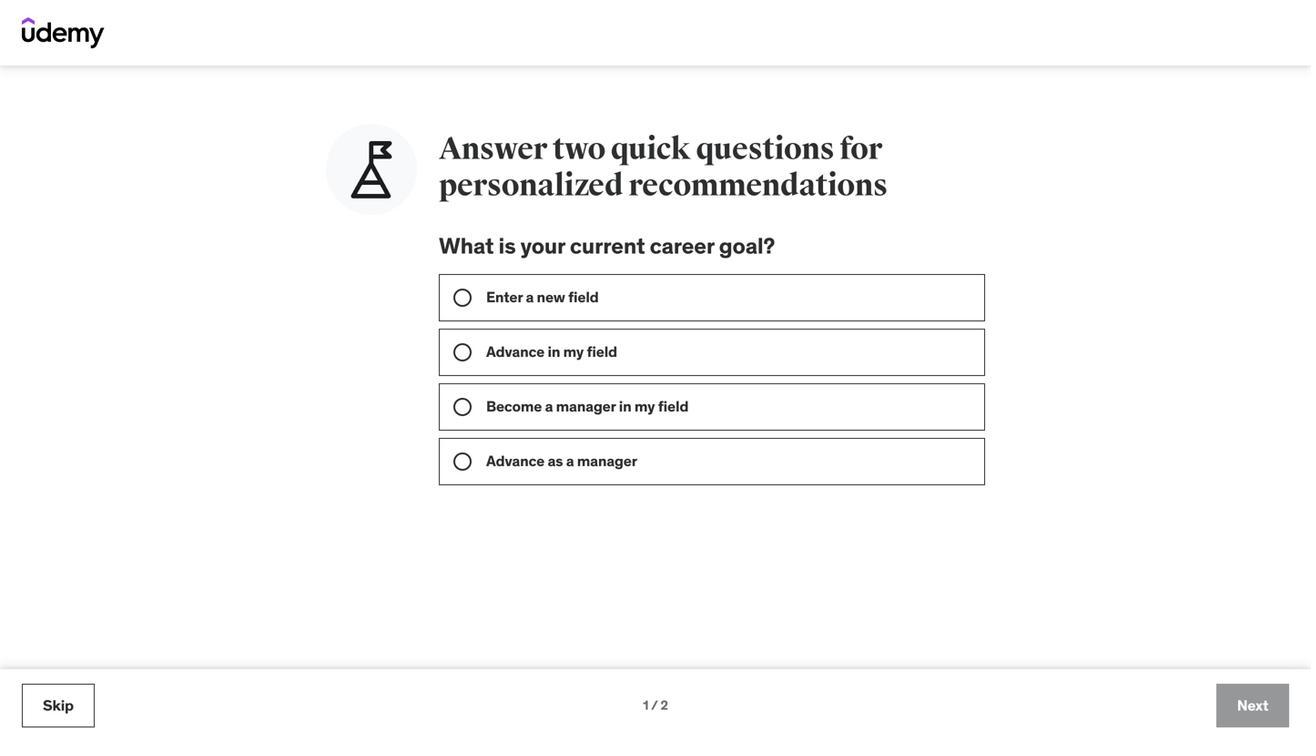 Task type: describe. For each thing, give the bounding box(es) containing it.
quick
[[611, 130, 691, 168]]

a for become
[[545, 397, 553, 416]]

advance for advance in my field
[[486, 342, 545, 361]]

current
[[570, 232, 645, 260]]

a for enter
[[526, 288, 534, 306]]

enter
[[486, 288, 523, 306]]

advance as a manager
[[486, 451, 637, 470]]

personalized
[[439, 167, 623, 204]]

0 vertical spatial in
[[548, 342, 560, 361]]

answer
[[439, 130, 547, 168]]

goal?
[[719, 232, 775, 260]]

field for advance in my field
[[587, 342, 617, 361]]

become a manager in my field
[[486, 397, 689, 416]]

what is your current career goal?
[[439, 232, 775, 260]]

1 / 2
[[643, 697, 668, 714]]

1 horizontal spatial in
[[619, 397, 632, 416]]

2
[[661, 697, 668, 714]]

new
[[537, 288, 565, 306]]

0 vertical spatial manager
[[556, 397, 616, 416]]

two
[[553, 130, 605, 168]]

questions
[[696, 130, 834, 168]]

0 vertical spatial my
[[563, 342, 584, 361]]

1 horizontal spatial my
[[635, 397, 655, 416]]

what
[[439, 232, 494, 260]]

2 horizontal spatial a
[[566, 451, 574, 470]]

advance in my field
[[486, 342, 617, 361]]

1
[[643, 697, 649, 714]]



Task type: locate. For each thing, give the bounding box(es) containing it.
next button
[[1217, 684, 1289, 728]]

a
[[526, 288, 534, 306], [545, 397, 553, 416], [566, 451, 574, 470]]

advance left as
[[486, 451, 545, 470]]

a left new
[[526, 288, 534, 306]]

in
[[548, 342, 560, 361], [619, 397, 632, 416]]

in up advance as a manager
[[619, 397, 632, 416]]

1 vertical spatial a
[[545, 397, 553, 416]]

advance for advance as a manager
[[486, 451, 545, 470]]

1 vertical spatial my
[[635, 397, 655, 416]]

for
[[840, 130, 882, 168]]

manager up advance as a manager
[[556, 397, 616, 416]]

skip link
[[22, 684, 95, 728]]

2 advance from the top
[[486, 451, 545, 470]]

enter a new field
[[486, 288, 599, 306]]

0 vertical spatial advance
[[486, 342, 545, 361]]

field
[[568, 288, 599, 306], [587, 342, 617, 361], [658, 397, 689, 416]]

1 advance from the top
[[486, 342, 545, 361]]

0 vertical spatial field
[[568, 288, 599, 306]]

your
[[521, 232, 565, 260]]

as
[[548, 451, 563, 470]]

0 vertical spatial a
[[526, 288, 534, 306]]

field for enter a new field
[[568, 288, 599, 306]]

1 vertical spatial field
[[587, 342, 617, 361]]

2 vertical spatial field
[[658, 397, 689, 416]]

answer two quick questions for personalized recommendations
[[439, 130, 888, 204]]

manager right as
[[577, 451, 637, 470]]

a right become
[[545, 397, 553, 416]]

next
[[1237, 696, 1269, 715]]

become
[[486, 397, 542, 416]]

/
[[651, 697, 658, 714]]

career
[[650, 232, 714, 260]]

skip
[[43, 696, 74, 715]]

udemy image
[[22, 17, 105, 48]]

1 horizontal spatial a
[[545, 397, 553, 416]]

advance up become
[[486, 342, 545, 361]]

1 vertical spatial in
[[619, 397, 632, 416]]

is
[[499, 232, 516, 260]]

advance
[[486, 342, 545, 361], [486, 451, 545, 470]]

1 vertical spatial advance
[[486, 451, 545, 470]]

my
[[563, 342, 584, 361], [635, 397, 655, 416]]

a right as
[[566, 451, 574, 470]]

2 vertical spatial a
[[566, 451, 574, 470]]

recommendations
[[629, 167, 888, 204]]

in down new
[[548, 342, 560, 361]]

1 vertical spatial manager
[[577, 451, 637, 470]]

0 horizontal spatial a
[[526, 288, 534, 306]]

0 horizontal spatial my
[[563, 342, 584, 361]]

manager
[[556, 397, 616, 416], [577, 451, 637, 470]]

0 horizontal spatial in
[[548, 342, 560, 361]]



Task type: vqa. For each thing, say whether or not it's contained in the screenshot.
Advance
yes



